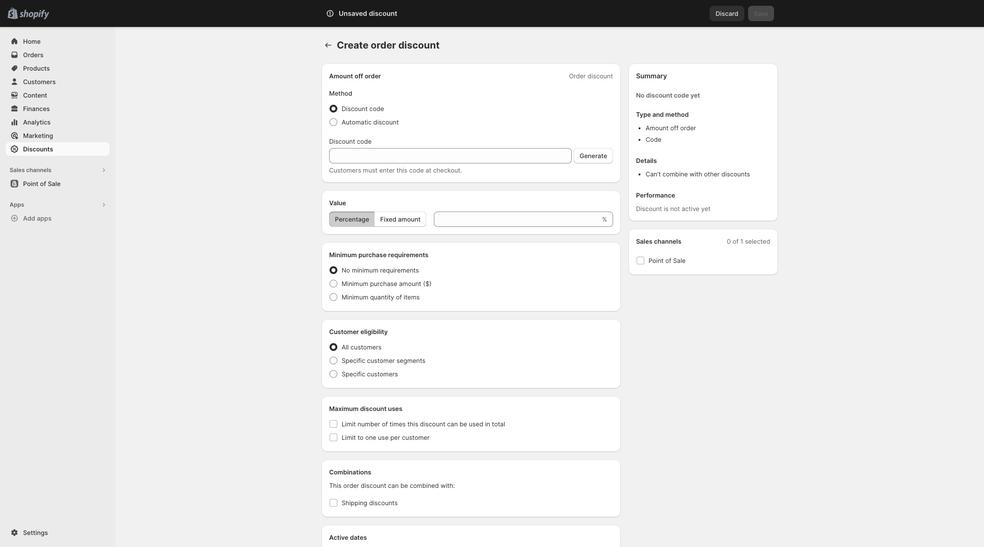 Task type: vqa. For each thing, say whether or not it's contained in the screenshot.
'My Store' image
no



Task type: locate. For each thing, give the bounding box(es) containing it.
sales channels button
[[6, 163, 110, 177]]

requirements up no minimum requirements
[[388, 251, 429, 259]]

0 horizontal spatial customers
[[23, 78, 56, 86]]

0 vertical spatial requirements
[[388, 251, 429, 259]]

per
[[391, 434, 400, 441]]

minimum for minimum purchase amount ($)
[[342, 280, 368, 287]]

discounts
[[722, 170, 750, 178], [369, 499, 398, 507]]

0 vertical spatial yet
[[691, 91, 700, 99]]

sales down the discount is not active yet
[[636, 237, 653, 245]]

specific
[[342, 357, 365, 364], [342, 370, 365, 378]]

limit down maximum
[[342, 420, 356, 428]]

0 vertical spatial customers
[[23, 78, 56, 86]]

1 specific from the top
[[342, 357, 365, 364]]

fixed amount
[[380, 215, 421, 223]]

purchase
[[359, 251, 387, 259], [370, 280, 398, 287]]

requirements
[[388, 251, 429, 259], [380, 266, 419, 274]]

1 horizontal spatial customer
[[402, 434, 430, 441]]

point inside button
[[23, 180, 38, 187]]

1 horizontal spatial can
[[447, 420, 458, 428]]

0 vertical spatial amount
[[329, 72, 353, 80]]

limit
[[342, 420, 356, 428], [342, 434, 356, 441]]

limit to one use per customer
[[342, 434, 430, 441]]

1 vertical spatial point of sale
[[649, 257, 686, 264]]

code up method
[[674, 91, 689, 99]]

1 vertical spatial channels
[[654, 237, 682, 245]]

no for no minimum requirements
[[342, 266, 350, 274]]

1 horizontal spatial be
[[460, 420, 467, 428]]

be
[[460, 420, 467, 428], [401, 482, 408, 489]]

discount
[[369, 9, 397, 17], [398, 39, 440, 51], [588, 72, 613, 80], [646, 91, 673, 99], [374, 118, 399, 126], [360, 405, 387, 412], [420, 420, 446, 428], [361, 482, 386, 489]]

1 horizontal spatial yet
[[702, 205, 711, 212]]

amount up items
[[399, 280, 422, 287]]

0 vertical spatial purchase
[[359, 251, 387, 259]]

0 vertical spatial specific
[[342, 357, 365, 364]]

sale inside button
[[48, 180, 61, 187]]

items
[[404, 293, 420, 301]]

sales down discounts in the top left of the page
[[10, 166, 25, 174]]

order down method
[[681, 124, 696, 132]]

customers down the products
[[23, 78, 56, 86]]

requirements up minimum purchase amount ($)
[[380, 266, 419, 274]]

customers down customer eligibility
[[351, 343, 382, 351]]

0 vertical spatial point
[[23, 180, 38, 187]]

0 vertical spatial customer
[[367, 357, 395, 364]]

analytics link
[[6, 115, 110, 129]]

home link
[[6, 35, 110, 48]]

details
[[636, 157, 657, 164]]

one
[[365, 434, 377, 441]]

0 horizontal spatial no
[[342, 266, 350, 274]]

0 vertical spatial amount
[[398, 215, 421, 223]]

0 horizontal spatial sales
[[10, 166, 25, 174]]

1 vertical spatial off
[[671, 124, 679, 132]]

1 horizontal spatial discounts
[[722, 170, 750, 178]]

minimum left quantity at the left bottom of page
[[342, 293, 368, 301]]

unsaved discount
[[339, 9, 397, 17]]

customer up specific customers
[[367, 357, 395, 364]]

0 vertical spatial off
[[355, 72, 363, 80]]

purchase up quantity at the left bottom of page
[[370, 280, 398, 287]]

minimum
[[329, 251, 357, 259], [342, 280, 368, 287], [342, 293, 368, 301]]

1 vertical spatial sales channels
[[636, 237, 682, 245]]

dates
[[350, 534, 367, 541]]

times
[[390, 420, 406, 428]]

all
[[342, 343, 349, 351]]

sales channels down discounts in the top left of the page
[[10, 166, 52, 174]]

yet
[[691, 91, 700, 99], [702, 205, 711, 212]]

point of sale
[[23, 180, 61, 187], [649, 257, 686, 264]]

0 horizontal spatial sales channels
[[10, 166, 52, 174]]

0 horizontal spatial yet
[[691, 91, 700, 99]]

1 horizontal spatial sale
[[673, 257, 686, 264]]

settings link
[[6, 526, 110, 539]]

order right create
[[371, 39, 396, 51]]

shopify image
[[19, 10, 49, 20]]

amount inside button
[[398, 215, 421, 223]]

off down create
[[355, 72, 363, 80]]

in
[[485, 420, 490, 428]]

0 horizontal spatial can
[[388, 482, 399, 489]]

2 vertical spatial minimum
[[342, 293, 368, 301]]

off for amount off order
[[355, 72, 363, 80]]

code up automatic discount
[[370, 105, 384, 112]]

discount down performance
[[636, 205, 662, 212]]

1 vertical spatial customer
[[402, 434, 430, 441]]

purchase up minimum
[[359, 251, 387, 259]]

discard button
[[710, 6, 745, 21]]

amount for amount off order
[[329, 72, 353, 80]]

this
[[397, 166, 408, 174], [408, 420, 418, 428]]

discounts down this order discount can be combined with:
[[369, 499, 398, 507]]

combined
[[410, 482, 439, 489]]

channels down discounts in the top left of the page
[[26, 166, 52, 174]]

maximum
[[329, 405, 359, 412]]

0 horizontal spatial off
[[355, 72, 363, 80]]

customers left must
[[329, 166, 361, 174]]

minimum purchase amount ($)
[[342, 280, 432, 287]]

performance
[[636, 191, 676, 199]]

with:
[[441, 482, 455, 489]]

0 horizontal spatial amount
[[329, 72, 353, 80]]

1 horizontal spatial no
[[636, 91, 645, 99]]

add apps
[[23, 214, 51, 222]]

requirements for minimum purchase requirements
[[388, 251, 429, 259]]

all customers
[[342, 343, 382, 351]]

0 vertical spatial sales
[[10, 166, 25, 174]]

minimum for minimum quantity of items
[[342, 293, 368, 301]]

0 horizontal spatial discounts
[[369, 499, 398, 507]]

can left used
[[447, 420, 458, 428]]

1 vertical spatial purchase
[[370, 280, 398, 287]]

1 horizontal spatial channels
[[654, 237, 682, 245]]

can up shipping discounts
[[388, 482, 399, 489]]

combinations
[[329, 468, 371, 476]]

be left used
[[460, 420, 467, 428]]

off inside the amount off order code
[[671, 124, 679, 132]]

discount up automatic
[[342, 105, 368, 112]]

1 horizontal spatial off
[[671, 124, 679, 132]]

code down automatic discount
[[357, 137, 372, 145]]

sales channels
[[10, 166, 52, 174], [636, 237, 682, 245]]

and
[[653, 111, 664, 118]]

limit left to
[[342, 434, 356, 441]]

automatic
[[342, 118, 372, 126]]

purchase for requirements
[[359, 251, 387, 259]]

can
[[447, 420, 458, 428], [388, 482, 399, 489]]

1 limit from the top
[[342, 420, 356, 428]]

discount code down automatic
[[329, 137, 372, 145]]

must
[[363, 166, 378, 174]]

channels
[[26, 166, 52, 174], [654, 237, 682, 245]]

automatic discount
[[342, 118, 399, 126]]

amount off order
[[329, 72, 381, 80]]

0 vertical spatial minimum
[[329, 251, 357, 259]]

0 vertical spatial discounts
[[722, 170, 750, 178]]

1 vertical spatial minimum
[[342, 280, 368, 287]]

no left minimum
[[342, 266, 350, 274]]

1 horizontal spatial point of sale
[[649, 257, 686, 264]]

1 vertical spatial sales
[[636, 237, 653, 245]]

order down combinations on the left bottom of page
[[344, 482, 359, 489]]

0 horizontal spatial point of sale
[[23, 180, 61, 187]]

1 vertical spatial requirements
[[380, 266, 419, 274]]

products link
[[6, 62, 110, 75]]

0 vertical spatial no
[[636, 91, 645, 99]]

apps
[[37, 214, 51, 222]]

amount up method
[[329, 72, 353, 80]]

1 vertical spatial yet
[[702, 205, 711, 212]]

1 horizontal spatial sales channels
[[636, 237, 682, 245]]

eligibility
[[361, 328, 388, 336]]

channels down is
[[654, 237, 682, 245]]

0 vertical spatial point of sale
[[23, 180, 61, 187]]

discounts
[[23, 145, 53, 153]]

customer down limit number of times this discount can be used in total
[[402, 434, 430, 441]]

yet up the amount off order code
[[691, 91, 700, 99]]

off down method
[[671, 124, 679, 132]]

order down create order discount
[[365, 72, 381, 80]]

limit for limit to one use per customer
[[342, 434, 356, 441]]

yet right active
[[702, 205, 711, 212]]

2 vertical spatial discount
[[636, 205, 662, 212]]

this order discount can be combined with:
[[329, 482, 455, 489]]

this
[[329, 482, 342, 489]]

customers
[[351, 343, 382, 351], [367, 370, 398, 378]]

1 vertical spatial point
[[649, 257, 664, 264]]

0 vertical spatial sales channels
[[10, 166, 52, 174]]

discounts right 'other'
[[722, 170, 750, 178]]

0
[[727, 237, 731, 245]]

be left combined on the left of the page
[[401, 482, 408, 489]]

of
[[40, 180, 46, 187], [733, 237, 739, 245], [666, 257, 672, 264], [396, 293, 402, 301], [382, 420, 388, 428]]

1 horizontal spatial customers
[[329, 166, 361, 174]]

1 vertical spatial this
[[408, 420, 418, 428]]

1 vertical spatial customers
[[329, 166, 361, 174]]

customer
[[367, 357, 395, 364], [402, 434, 430, 441]]

1 vertical spatial limit
[[342, 434, 356, 441]]

minimum quantity of items
[[342, 293, 420, 301]]

0 horizontal spatial be
[[401, 482, 408, 489]]

1 vertical spatial no
[[342, 266, 350, 274]]

discount code up automatic
[[342, 105, 384, 112]]

shipping discounts
[[342, 499, 398, 507]]

search
[[369, 10, 389, 17]]

method
[[329, 89, 352, 97]]

1 vertical spatial discount code
[[329, 137, 372, 145]]

1 vertical spatial customers
[[367, 370, 398, 378]]

amount inside the amount off order code
[[646, 124, 669, 132]]

0 vertical spatial customers
[[351, 343, 382, 351]]

limit for limit number of times this discount can be used in total
[[342, 420, 356, 428]]

minimum for minimum purchase requirements
[[329, 251, 357, 259]]

shipping
[[342, 499, 368, 507]]

0 vertical spatial discount
[[342, 105, 368, 112]]

1 vertical spatial specific
[[342, 370, 365, 378]]

discount
[[342, 105, 368, 112], [329, 137, 355, 145], [636, 205, 662, 212]]

no for no discount code yet
[[636, 91, 645, 99]]

0 vertical spatial sale
[[48, 180, 61, 187]]

value
[[329, 199, 346, 207]]

number
[[358, 420, 380, 428]]

segments
[[397, 357, 426, 364]]

sale
[[48, 180, 61, 187], [673, 257, 686, 264]]

0 horizontal spatial point
[[23, 180, 38, 187]]

customers down specific customer segments
[[367, 370, 398, 378]]

0 vertical spatial channels
[[26, 166, 52, 174]]

minimum
[[352, 266, 379, 274]]

code left 'at'
[[409, 166, 424, 174]]

amount up code
[[646, 124, 669, 132]]

sales inside 'button'
[[10, 166, 25, 174]]

0 vertical spatial limit
[[342, 420, 356, 428]]

this right times in the bottom of the page
[[408, 420, 418, 428]]

enter
[[380, 166, 395, 174]]

0 horizontal spatial channels
[[26, 166, 52, 174]]

1 vertical spatial amount
[[646, 124, 669, 132]]

this right "enter"
[[397, 166, 408, 174]]

1 horizontal spatial point
[[649, 257, 664, 264]]

content link
[[6, 88, 110, 102]]

2 limit from the top
[[342, 434, 356, 441]]

2 specific from the top
[[342, 370, 365, 378]]

off for amount off order code
[[671, 124, 679, 132]]

discard
[[716, 10, 739, 17]]

minimum up minimum
[[329, 251, 357, 259]]

no up the type
[[636, 91, 645, 99]]

minimum down minimum
[[342, 280, 368, 287]]

active dates
[[329, 534, 367, 541]]

1 vertical spatial sale
[[673, 257, 686, 264]]

discount down automatic
[[329, 137, 355, 145]]

sales channels down is
[[636, 237, 682, 245]]

amount right 'fixed'
[[398, 215, 421, 223]]

active
[[329, 534, 349, 541]]

orders
[[23, 51, 43, 59]]

1 horizontal spatial amount
[[646, 124, 669, 132]]

0 horizontal spatial sale
[[48, 180, 61, 187]]

1 vertical spatial discounts
[[369, 499, 398, 507]]

customers must enter this code at checkout.
[[329, 166, 462, 174]]

order
[[371, 39, 396, 51], [365, 72, 381, 80], [681, 124, 696, 132], [344, 482, 359, 489]]



Task type: describe. For each thing, give the bounding box(es) containing it.
%
[[602, 215, 608, 223]]

maximum discount uses
[[329, 405, 403, 412]]

save button
[[748, 6, 774, 21]]

analytics
[[23, 118, 51, 126]]

amount for amount off order code
[[646, 124, 669, 132]]

uses
[[388, 405, 403, 412]]

fixed
[[380, 215, 397, 223]]

customers for all customers
[[351, 343, 382, 351]]

with
[[690, 170, 703, 178]]

home
[[23, 37, 41, 45]]

point of sale link
[[6, 177, 110, 190]]

use
[[378, 434, 389, 441]]

specific for specific customers
[[342, 370, 365, 378]]

add
[[23, 214, 35, 222]]

order inside the amount off order code
[[681, 124, 696, 132]]

customer
[[329, 328, 359, 336]]

1 vertical spatial can
[[388, 482, 399, 489]]

finances link
[[6, 102, 110, 115]]

type
[[636, 111, 651, 118]]

create
[[337, 39, 369, 51]]

0 vertical spatial can
[[447, 420, 458, 428]]

order discount
[[569, 72, 613, 80]]

($)
[[423, 280, 432, 287]]

summary
[[636, 72, 667, 80]]

marketing link
[[6, 129, 110, 142]]

checkout.
[[433, 166, 462, 174]]

content
[[23, 91, 47, 99]]

Discount code text field
[[329, 148, 572, 163]]

not
[[671, 205, 680, 212]]

% text field
[[434, 212, 601, 227]]

no discount code yet
[[636, 91, 700, 99]]

search button
[[353, 6, 632, 21]]

0 vertical spatial discount code
[[342, 105, 384, 112]]

0 vertical spatial be
[[460, 420, 467, 428]]

unsaved
[[339, 9, 367, 17]]

customers for customers
[[23, 78, 56, 86]]

can't combine with other discounts
[[646, 170, 750, 178]]

1 horizontal spatial sales
[[636, 237, 653, 245]]

marketing
[[23, 132, 53, 139]]

customers for specific customers
[[367, 370, 398, 378]]

order
[[569, 72, 586, 80]]

specific customer segments
[[342, 357, 426, 364]]

percentage button
[[329, 212, 375, 227]]

point of sale inside button
[[23, 180, 61, 187]]

minimum purchase requirements
[[329, 251, 429, 259]]

1 vertical spatial be
[[401, 482, 408, 489]]

add apps button
[[6, 212, 110, 225]]

channels inside 'button'
[[26, 166, 52, 174]]

generate button
[[574, 148, 613, 163]]

1
[[741, 237, 744, 245]]

customer eligibility
[[329, 328, 388, 336]]

used
[[469, 420, 484, 428]]

percentage
[[335, 215, 369, 223]]

is
[[664, 205, 669, 212]]

1 vertical spatial amount
[[399, 280, 422, 287]]

apps button
[[6, 198, 110, 212]]

to
[[358, 434, 364, 441]]

products
[[23, 64, 50, 72]]

point of sale button
[[0, 177, 115, 190]]

specific for specific customer segments
[[342, 357, 365, 364]]

0 vertical spatial this
[[397, 166, 408, 174]]

sales channels inside 'button'
[[10, 166, 52, 174]]

selected
[[745, 237, 771, 245]]

settings
[[23, 529, 48, 537]]

at
[[426, 166, 432, 174]]

0 of 1 selected
[[727, 237, 771, 245]]

of inside button
[[40, 180, 46, 187]]

combine
[[663, 170, 688, 178]]

discounts link
[[6, 142, 110, 156]]

customers for customers must enter this code at checkout.
[[329, 166, 361, 174]]

code
[[646, 136, 662, 143]]

purchase for amount
[[370, 280, 398, 287]]

method
[[666, 111, 689, 118]]

limit number of times this discount can be used in total
[[342, 420, 505, 428]]

fixed amount button
[[375, 212, 427, 227]]

can't
[[646, 170, 661, 178]]

0 horizontal spatial customer
[[367, 357, 395, 364]]

active
[[682, 205, 700, 212]]

requirements for no minimum requirements
[[380, 266, 419, 274]]

type and method
[[636, 111, 689, 118]]

amount off order code
[[646, 124, 696, 143]]

1 vertical spatial discount
[[329, 137, 355, 145]]

generate
[[580, 152, 608, 160]]

create order discount
[[337, 39, 440, 51]]

discount is not active yet
[[636, 205, 711, 212]]

save
[[754, 10, 769, 17]]

customers link
[[6, 75, 110, 88]]



